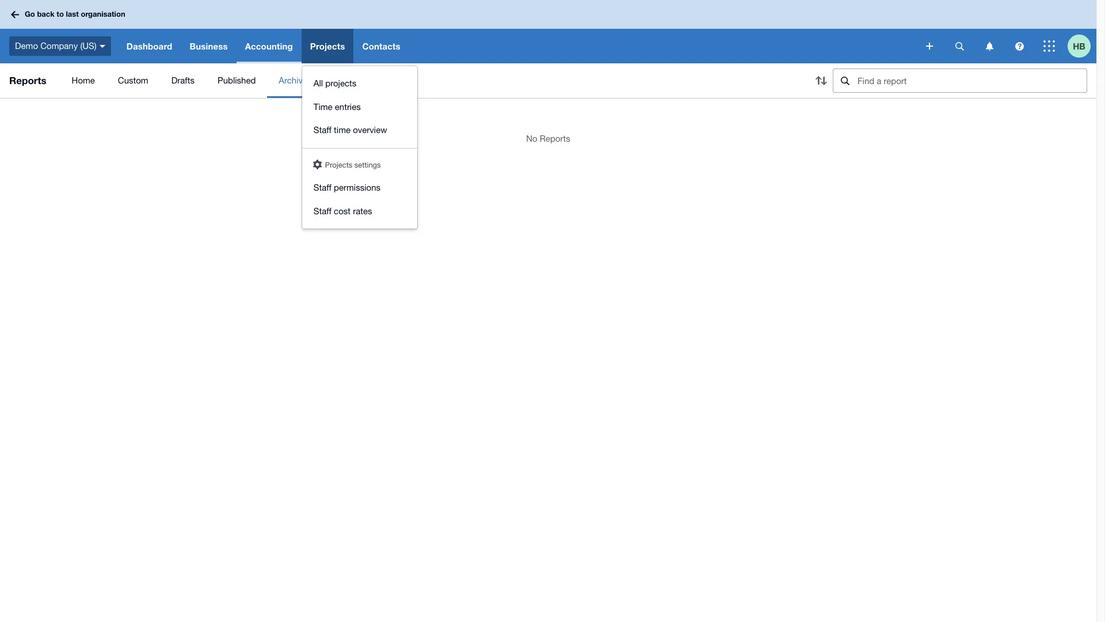 Task type: vqa. For each thing, say whether or not it's contained in the screenshot.
'fiscal' related to This
no



Task type: locate. For each thing, give the bounding box(es) containing it.
archived link
[[267, 63, 324, 98]]

archived
[[279, 75, 313, 85]]

svg image up find a report text field
[[956, 42, 964, 50]]

staff inside staff permissions link
[[314, 183, 332, 192]]

navigation containing dashboard
[[118, 29, 919, 229]]

drafts link
[[160, 63, 206, 98]]

svg image
[[11, 11, 19, 18], [1044, 40, 1056, 52], [986, 42, 994, 50], [1016, 42, 1024, 50], [927, 43, 934, 50]]

staff permissions link
[[302, 176, 417, 200]]

staff cost rates
[[314, 206, 372, 216]]

no reports
[[527, 134, 571, 143]]

projects settings
[[325, 160, 381, 169]]

entries
[[335, 102, 361, 111]]

menu
[[60, 63, 801, 98]]

staff for staff permissions
[[314, 183, 332, 192]]

Find a report text field
[[857, 69, 1087, 92]]

projects inside dropdown button
[[310, 41, 345, 51]]

2 vertical spatial staff
[[314, 206, 332, 216]]

staff for staff cost rates
[[314, 206, 332, 216]]

2 staff from the top
[[314, 183, 332, 192]]

staff left time
[[314, 125, 332, 135]]

reports
[[9, 74, 46, 86], [540, 134, 571, 143]]

projects inside group
[[325, 160, 353, 169]]

svg image
[[956, 42, 964, 50], [99, 45, 105, 48]]

navigation
[[118, 29, 919, 229]]

list box containing all projects
[[302, 66, 417, 229]]

time
[[334, 125, 351, 135]]

1 horizontal spatial svg image
[[956, 42, 964, 50]]

drafts
[[171, 75, 195, 85]]

group containing all projects
[[302, 66, 417, 229]]

projects button
[[302, 29, 354, 63]]

demo company (us) button
[[0, 29, 118, 63]]

1 staff from the top
[[314, 125, 332, 135]]

business button
[[181, 29, 237, 63]]

published link
[[206, 63, 267, 98]]

banner
[[0, 0, 1097, 229]]

staff cost rates link
[[302, 200, 417, 223]]

1 horizontal spatial reports
[[540, 134, 571, 143]]

svg image inside go back to last organisation "link"
[[11, 11, 19, 18]]

3 staff from the top
[[314, 206, 332, 216]]

projects right header image
[[325, 160, 353, 169]]

reports down demo
[[9, 74, 46, 86]]

cost
[[334, 206, 351, 216]]

permissions
[[334, 183, 381, 192]]

staff left cost
[[314, 206, 332, 216]]

organisation
[[81, 9, 125, 19]]

staff down header image
[[314, 183, 332, 192]]

overview
[[353, 125, 387, 135]]

no
[[527, 134, 538, 143]]

list box
[[302, 66, 417, 229]]

None field
[[833, 69, 1088, 93]]

staff inside 'staff time overview' link
[[314, 125, 332, 135]]

to
[[57, 9, 64, 19]]

demo company (us)
[[15, 41, 97, 51]]

1 vertical spatial reports
[[540, 134, 571, 143]]

svg image right "(us)" on the left
[[99, 45, 105, 48]]

1 vertical spatial staff
[[314, 183, 332, 192]]

group
[[302, 66, 417, 229]]

projects
[[310, 41, 345, 51], [325, 160, 353, 169]]

home
[[72, 75, 95, 85]]

header image
[[313, 159, 322, 169]]

all projects
[[314, 78, 357, 88]]

1 vertical spatial projects
[[325, 160, 353, 169]]

accounting
[[245, 41, 293, 51]]

0 horizontal spatial reports
[[9, 74, 46, 86]]

0 vertical spatial staff
[[314, 125, 332, 135]]

0 vertical spatial projects
[[310, 41, 345, 51]]

staff
[[314, 125, 332, 135], [314, 183, 332, 192], [314, 206, 332, 216]]

time
[[314, 102, 333, 111]]

settings
[[355, 160, 381, 169]]

projects up all projects
[[310, 41, 345, 51]]

demo
[[15, 41, 38, 51]]

sort reports image
[[810, 69, 833, 92]]

0 horizontal spatial svg image
[[99, 45, 105, 48]]

staff inside the staff cost rates "link"
[[314, 206, 332, 216]]

back
[[37, 9, 55, 19]]

reports right no
[[540, 134, 571, 143]]



Task type: describe. For each thing, give the bounding box(es) containing it.
time entries
[[314, 102, 361, 111]]

dashboard link
[[118, 29, 181, 63]]

time entries link
[[302, 95, 417, 119]]

staff time overview
[[314, 125, 387, 135]]

contacts
[[363, 41, 401, 51]]

all
[[314, 78, 323, 88]]

svg image inside demo company (us) popup button
[[99, 45, 105, 48]]

home link
[[60, 63, 106, 98]]

hb
[[1074, 41, 1086, 51]]

staff for staff time overview
[[314, 125, 332, 135]]

projects
[[326, 78, 357, 88]]

go back to last organisation
[[25, 9, 125, 19]]

contacts button
[[354, 29, 409, 63]]

banner containing hb
[[0, 0, 1097, 229]]

hb button
[[1068, 29, 1097, 63]]

rates
[[353, 206, 372, 216]]

business
[[190, 41, 228, 51]]

go back to last organisation link
[[7, 4, 132, 25]]

last
[[66, 9, 79, 19]]

projects for projects settings
[[325, 160, 353, 169]]

projects for projects
[[310, 41, 345, 51]]

staff permissions
[[314, 183, 381, 192]]

0 vertical spatial reports
[[9, 74, 46, 86]]

dashboard
[[127, 41, 172, 51]]

menu containing home
[[60, 63, 801, 98]]

custom
[[118, 75, 148, 85]]

staff time overview link
[[302, 119, 417, 142]]

list box inside banner
[[302, 66, 417, 229]]

(us)
[[80, 41, 97, 51]]

company
[[40, 41, 78, 51]]

custom link
[[106, 63, 160, 98]]

published
[[218, 75, 256, 85]]

navigation inside banner
[[118, 29, 919, 229]]

accounting button
[[237, 29, 302, 63]]

all projects link
[[302, 72, 417, 95]]

go
[[25, 9, 35, 19]]

group inside banner
[[302, 66, 417, 229]]



